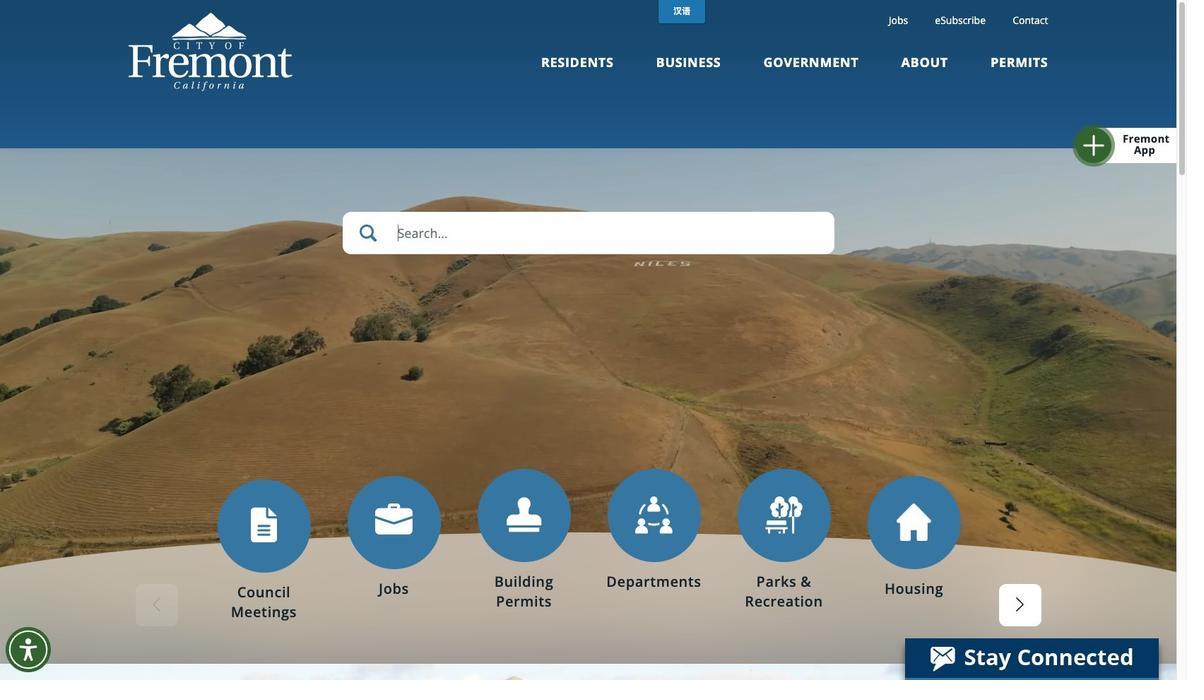 Task type: locate. For each thing, give the bounding box(es) containing it.
cta 6 departments image
[[765, 497, 803, 534]]

stamp approval image
[[505, 497, 543, 534]]

house image
[[897, 504, 932, 541]]



Task type: describe. For each thing, give the bounding box(es) containing it.
stay connected image
[[905, 639, 1158, 678]]

cta 5 departments image
[[635, 497, 673, 534]]

file lines image
[[245, 507, 283, 545]]

Search text field
[[342, 212, 834, 254]]

cta 2 employmentcenter image
[[375, 504, 413, 535]]



Task type: vqa. For each thing, say whether or not it's contained in the screenshot.
file within the ': A FILE CONTAINING A COPY OF ALL THE ABOVE LISTED RESOURCE DOCUMENTS AS WELL AS THE ADDRESS & STREET NAME APPLICATION FORM.'
no



